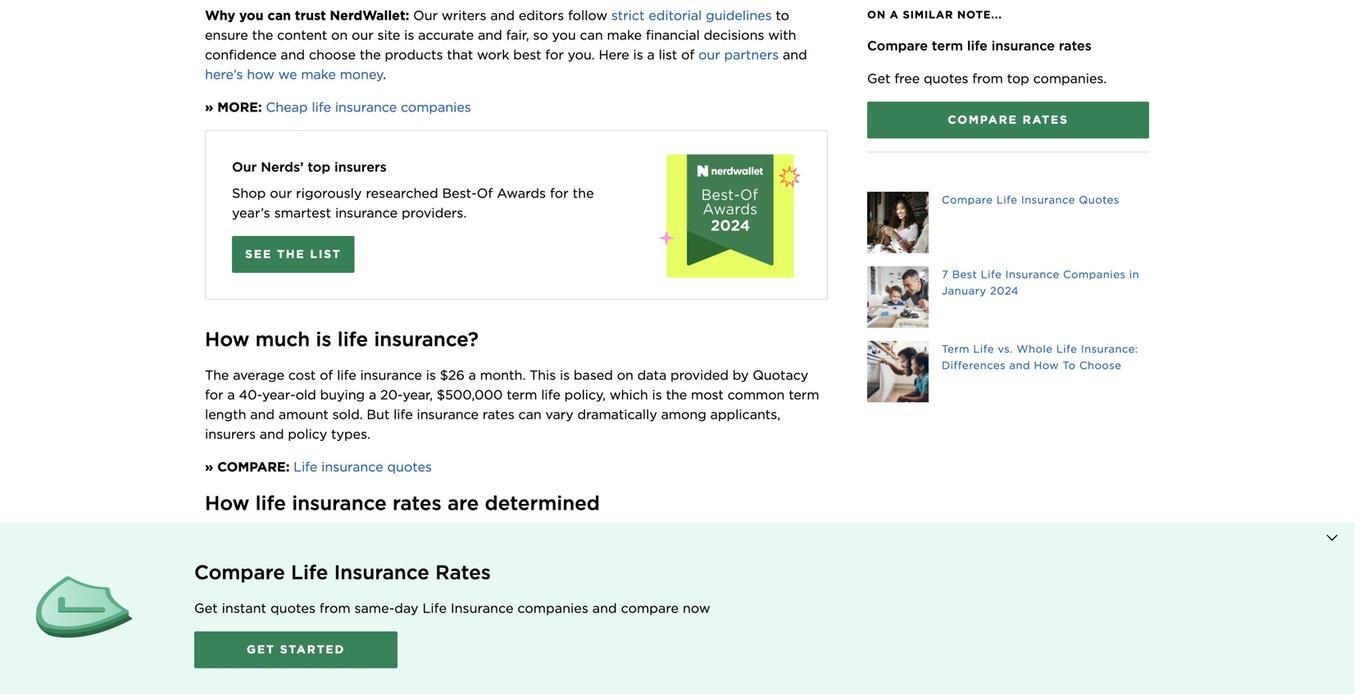 Task type: vqa. For each thing, say whether or not it's contained in the screenshot.
This at the bottom of the page
yes



Task type: describe. For each thing, give the bounding box(es) containing it.
younger
[[717, 531, 771, 547]]

of
[[477, 185, 493, 201]]

rates inside the average cost of life insurance is $26 a month. this is based on data provided by quotacy for a 40-year-old buying a 20-year, $500,000 term life policy, which is the most common term length and amount sold. but life insurance rates can vary dramatically among applicants, insurers and policy types.
[[483, 407, 515, 423]]

insurance up "get free quotes from top companies."
[[992, 38, 1055, 54]]

make inside our partners and here's how we make money .
[[301, 66, 336, 82]]

best
[[952, 268, 978, 281]]

on inside the average cost of life insurance is $26 a month. this is based on data provided by quotacy for a 40-year-old buying a 20-year, $500,000 term life policy, which is the most common term length and amount sold. but life insurance rates can vary dramatically among applicants, insurers and policy types.
[[617, 367, 634, 383]]

average
[[233, 367, 285, 383]]

in
[[1130, 268, 1140, 281]]

amount
[[279, 407, 329, 423]]

see the list
[[245, 247, 342, 261]]

and left calculate
[[593, 600, 617, 616]]

life inside the compare life insurance quotes link
[[997, 194, 1018, 206]]

is right this at the bottom
[[560, 367, 570, 383]]

as
[[553, 656, 568, 672]]

your inside are based primarily on life expectancy. in general, the younger and healthier you are, the cheaper your premiums.
[[403, 551, 432, 567]]

choose
[[309, 47, 356, 63]]

preferred
[[277, 603, 338, 619]]

most
[[691, 387, 724, 403]]

life up 'preferred'
[[291, 561, 328, 584]]

idea
[[522, 676, 549, 692]]

that
[[447, 47, 473, 63]]

insurance up same-
[[334, 561, 430, 584]]

then
[[594, 603, 623, 619]]

general,
[[637, 531, 688, 547]]

and inside term life vs. whole life insurance: differences and how to choose
[[1010, 359, 1031, 372]]

cheap
[[266, 99, 308, 115]]

best-
[[442, 185, 477, 201]]

work
[[477, 47, 509, 63]]

insurance inside the compare life insurance quotes link
[[1022, 194, 1076, 206]]

with inside to ensure the content on our site is accurate and fair, so you can make financial decisions with confidence and choose the products that work best for you. here is a list of
[[769, 27, 797, 43]]

0 vertical spatial insurers
[[335, 159, 387, 175]]

trust
[[295, 7, 326, 23]]

compare inside — and weighs factors differently. that's why it's a good idea to compare quotes from multiple insurers.
[[571, 676, 628, 692]]

for inside to ensure the content on our site is accurate and fair, so you can make financial decisions with confidence and choose the products that work best for you. here is a list of
[[546, 47, 564, 63]]

content
[[277, 27, 327, 43]]

each
[[205, 656, 237, 672]]

a left 20-
[[369, 387, 377, 403]]

the right are,
[[321, 551, 342, 567]]

insurance down the "$500,000"
[[417, 407, 479, 423]]

insurance inside "shop our rigorously researched best-of awards for the year's smartest insurance providers."
[[335, 205, 398, 221]]

how for how much is life insurance?
[[205, 327, 250, 351]]

and down 40- at the bottom left
[[250, 407, 275, 423]]

life inside are based primarily on life expectancy. in general, the younger and healthier you are, the cheaper your premiums.
[[517, 531, 536, 547]]

insurers inside the average cost of life insurance is $26 a month. this is based on data provided by quotacy for a 40-year-old buying a 20-year, $500,000 term life policy, which is the most common term length and amount sold. but life insurance rates can vary dramatically among applicants, insurers and policy types.
[[205, 426, 256, 442]]

so
[[533, 27, 548, 43]]

awards
[[497, 185, 546, 201]]

sold.
[[333, 407, 363, 423]]

a inside — and weighs factors differently. that's why it's a good idea to compare quotes from multiple insurers.
[[472, 676, 480, 692]]

year,
[[403, 387, 433, 403]]

rates
[[436, 561, 491, 584]]

insurance up 20-
[[360, 367, 422, 383]]

1 horizontal spatial term
[[789, 387, 820, 403]]

can inside to ensure the content on our site is accurate and fair, so you can make financial decisions with confidence and choose the products that work best for you. here is a list of
[[580, 27, 603, 43]]

rates up primarily
[[393, 491, 442, 515]]

quotes
[[1079, 194, 1120, 206]]

1 horizontal spatial companies
[[518, 600, 589, 616]]

ensure
[[205, 27, 248, 43]]

to inside to ensure the content on our site is accurate and fair, so you can make financial decisions with confidence and choose the products that work best for you. here is a list of
[[776, 7, 790, 23]]

our inside our partners and here's how we make money .
[[699, 47, 721, 63]]

life up differences on the bottom
[[974, 343, 995, 355]]

shop
[[232, 185, 266, 201]]

the up 'confidence'
[[252, 27, 273, 43]]

how
[[247, 66, 275, 82]]

the inside ", with super preferred being the healthiest category. insurers then calculate premiums based on your risk class."
[[383, 603, 404, 619]]

are,
[[294, 551, 317, 567]]

insurance down » compare: life insurance quotes at the left bottom of the page
[[292, 491, 387, 515]]

terms
[[480, 584, 517, 600]]

which
[[610, 387, 648, 403]]

own
[[334, 656, 362, 672]]

dramatically
[[578, 407, 657, 423]]

is down data
[[652, 387, 662, 403]]

policy
[[288, 426, 327, 442]]

shop our rigorously researched best-of awards for the year's smartest insurance providers.
[[232, 185, 594, 221]]

whole
[[1017, 343, 1053, 355]]

0 vertical spatial insurers
[[205, 584, 256, 600]]

2 horizontal spatial term
[[932, 38, 964, 54]]

providers.
[[402, 205, 467, 221]]

day
[[395, 600, 419, 616]]

much
[[255, 327, 310, 351]]

companies.
[[1034, 71, 1107, 87]]

here's how we make money link
[[205, 66, 383, 82]]

a up the "$500,000"
[[469, 367, 476, 383]]

0 vertical spatial can
[[268, 7, 291, 23]]

and inside — and weighs factors differently. that's why it's a good idea to compare quotes from multiple insurers.
[[764, 656, 788, 672]]

the inside "shop our rigorously researched best-of awards for the year's smartest insurance providers."
[[573, 185, 594, 201]]

life up to
[[1057, 343, 1078, 355]]

quotes down typically
[[271, 600, 316, 616]]

term life vs. whole life insurance: differences and how to choose link
[[868, 341, 1150, 403]]

0 vertical spatial companies
[[401, 99, 471, 115]]

a right on
[[890, 8, 899, 21]]

get started link
[[194, 631, 398, 668]]

free
[[895, 71, 920, 87]]

0 vertical spatial are
[[448, 491, 479, 515]]

products
[[385, 47, 443, 63]]

nerdwallet:
[[330, 7, 409, 23]]

weighs
[[205, 676, 251, 692]]

term life vs. whole life insurance: differences and how to choose
[[942, 343, 1139, 372]]

a inside to ensure the content on our site is accurate and fair, so you can make financial decisions with confidence and choose the products that work best for you. here is a list of
[[647, 47, 655, 63]]

compare:
[[217, 459, 290, 475]]

on inside ", with super preferred being the healthiest category. insurers then calculate premiums based on your risk class."
[[801, 603, 817, 619]]

cost
[[288, 367, 316, 383]]

» for » more: cheap life insurance companies
[[205, 99, 213, 115]]

2024
[[991, 285, 1019, 297]]

our nerds' top insurers
[[232, 159, 387, 175]]

cheaper
[[346, 551, 399, 567]]

based for $26
[[574, 367, 613, 383]]

» more: cheap life insurance companies
[[205, 99, 471, 115]]

can inside the average cost of life insurance is $26 a month. this is based on data provided by quotacy for a 40-year-old buying a 20-year, $500,000 term life policy, which is the most common term length and amount sold. but life insurance rates can vary dramatically among applicants, insurers and policy types.
[[519, 407, 542, 423]]

get for compare life insurance rates
[[194, 600, 218, 616]]

quotes right free
[[924, 71, 969, 87]]

life insurance quotes link
[[294, 459, 432, 475]]

here
[[599, 47, 630, 63]]

by
[[733, 367, 749, 383]]

20-
[[381, 387, 403, 403]]

and up fair,
[[491, 7, 515, 23]]

researched
[[366, 185, 438, 201]]

determined
[[485, 491, 600, 515]]

insurance down types. on the left
[[322, 459, 383, 475]]

insurance inside 7 best life insurance companies in january 2024
[[1006, 268, 1060, 281]]

known
[[506, 656, 550, 672]]

in
[[621, 531, 633, 547]]

among
[[661, 407, 707, 423]]

that's
[[376, 676, 415, 692]]

the inside the average cost of life insurance is $26 a month. this is based on data provided by quotacy for a 40-year-old buying a 20-year, $500,000 term life policy, which is the most common term length and amount sold. but life insurance rates can vary dramatically among applicants, insurers and policy types.
[[666, 387, 687, 403]]

40-
[[239, 387, 262, 403]]

companies
[[1064, 268, 1126, 281]]

like
[[521, 584, 543, 600]]

premiums.
[[436, 551, 504, 567]]

life up healthier
[[205, 531, 233, 547]]

rates up companies.
[[1059, 38, 1092, 54]]

7
[[942, 268, 949, 281]]

of inside to ensure the content on our site is accurate and fair, so you can make financial decisions with confidence and choose the products that work best for you. here is a list of
[[681, 47, 695, 63]]

rates down companies.
[[1023, 113, 1069, 127]]

how much is life insurance?
[[205, 327, 479, 351]]

differently.
[[304, 676, 372, 692]]

list
[[310, 247, 342, 261]]

expectancy.
[[540, 531, 617, 547]]

on inside to ensure the content on our site is accurate and fair, so you can make financial decisions with confidence and choose the products that work best for you. here is a list of
[[331, 27, 348, 43]]

compare for compare rates
[[948, 113, 1018, 127]]

7 best life insurance companies in january 2024
[[942, 268, 1140, 297]]



Task type: locate. For each thing, give the bounding box(es) containing it.
the
[[277, 247, 305, 261]]

0 horizontal spatial —
[[491, 656, 503, 672]]

buying
[[320, 387, 365, 403]]

0 horizontal spatial insurers
[[205, 584, 256, 600]]

site
[[378, 27, 400, 43]]

0 vertical spatial our
[[352, 27, 374, 43]]

healthier
[[205, 551, 262, 567]]

decisions
[[704, 27, 765, 43]]

0 horizontal spatial our
[[270, 185, 292, 201]]

0 vertical spatial of
[[681, 47, 695, 63]]

get for compare term life insurance rates
[[868, 71, 891, 87]]

1 vertical spatial for
[[550, 185, 569, 201]]

note...
[[958, 8, 1003, 21]]

— up good
[[491, 656, 503, 672]]

1 horizontal spatial insurers
[[335, 159, 387, 175]]

the up the among
[[666, 387, 687, 403]]

choose
[[1080, 359, 1122, 372]]

policy,
[[565, 387, 606, 403]]

0 horizontal spatial based
[[391, 531, 431, 547]]

you inside are based primarily on life expectancy. in general, the younger and healthier you are, the cheaper your premiums.
[[266, 551, 290, 567]]

0 horizontal spatial you
[[239, 7, 264, 23]]

compare left the "now"
[[621, 600, 679, 616]]

1 horizontal spatial get
[[247, 643, 275, 656]]

1 vertical spatial insurers
[[539, 603, 590, 619]]

you right why
[[239, 7, 264, 23]]

healthiest
[[408, 603, 471, 619]]

can left vary
[[519, 407, 542, 423]]

get instant quotes from same-day life insurance companies and compare now
[[194, 600, 711, 616]]

1 horizontal spatial to
[[776, 7, 790, 23]]

based inside ", with super preferred being the healthiest category. insurers then calculate premiums based on your risk class."
[[758, 603, 797, 619]]

— inside — and weighs factors differently. that's why it's a good idea to compare quotes from multiple insurers.
[[748, 656, 760, 672]]

using
[[441, 584, 476, 600]]

how down whole
[[1034, 359, 1059, 372]]

compare up best
[[942, 194, 993, 206]]

1 vertical spatial your
[[205, 623, 234, 639]]

with inside ", with super preferred being the healthiest category. insurers then calculate premiums based on your risk class."
[[205, 603, 233, 619]]

compare rates link
[[868, 102, 1150, 139]]

1 vertical spatial based
[[391, 531, 431, 547]]

0 horizontal spatial your
[[205, 623, 234, 639]]

common
[[728, 387, 785, 403]]

top up compare rates
[[1007, 71, 1030, 87]]

1 horizontal spatial —
[[748, 656, 760, 672]]

our down nerdwallet:
[[352, 27, 374, 43]]

0 vertical spatial top
[[1007, 71, 1030, 87]]

has
[[289, 656, 311, 672]]

1 vertical spatial compare
[[571, 676, 628, 692]]

1 horizontal spatial based
[[574, 367, 613, 383]]

and inside are based primarily on life expectancy. in general, the younger and healthier you are, the cheaper your premiums.
[[775, 531, 799, 547]]

1 vertical spatial to
[[553, 676, 567, 692]]

compare up free
[[868, 38, 928, 54]]

class.
[[265, 623, 300, 639]]

1 horizontal spatial our
[[413, 7, 438, 23]]

why
[[419, 676, 446, 692]]

make down choose
[[301, 66, 336, 82]]

0 vertical spatial »
[[205, 99, 213, 115]]

is right here
[[633, 47, 643, 63]]

you for content
[[552, 27, 576, 43]]

insurers inside ", with super preferred being the healthiest category. insurers then calculate premiums based on your risk class."
[[539, 603, 590, 619]]

companies down like
[[518, 600, 589, 616]]

see
[[245, 247, 272, 261]]

our up the accurate
[[413, 7, 438, 23]]

to down as
[[553, 676, 567, 692]]

your inside ", with super preferred being the healthiest category. insurers then calculate premiums based on your risk class."
[[205, 623, 234, 639]]

the up money
[[360, 47, 381, 63]]

make inside to ensure the content on our site is accurate and fair, so you can make financial decisions with confidence and choose the products that work best for you. here is a list of
[[607, 27, 642, 43]]

0 vertical spatial with
[[769, 27, 797, 43]]

1 vertical spatial our
[[699, 47, 721, 63]]

1 horizontal spatial top
[[1007, 71, 1030, 87]]

» left compare:
[[205, 459, 213, 475]]

0 horizontal spatial from
[[320, 600, 351, 616]]

insurers typically classify applicants using terms like
[[205, 584, 547, 600]]

insurance down terms
[[451, 600, 514, 616]]

super
[[237, 603, 273, 619]]

guidelines
[[706, 7, 772, 23]]

compare down "get free quotes from top companies."
[[948, 113, 1018, 127]]

the right general,
[[692, 531, 713, 547]]

2 — from the left
[[748, 656, 760, 672]]

on
[[331, 27, 348, 43], [617, 367, 634, 383], [496, 531, 513, 547], [801, 603, 817, 619]]

can up content
[[268, 7, 291, 23]]

based inside are based primarily on life expectancy. in general, the younger and healthier you are, the cheaper your premiums.
[[391, 531, 431, 547]]

same-
[[355, 600, 395, 616]]

of right cost
[[320, 367, 333, 383]]

life right day
[[423, 600, 447, 616]]

are
[[448, 491, 479, 515], [367, 531, 387, 547]]

2 horizontal spatial can
[[580, 27, 603, 43]]

2 horizontal spatial our
[[699, 47, 721, 63]]

on up premiums.
[[496, 531, 513, 547]]

rates down the "$500,000"
[[483, 407, 515, 423]]

get started
[[247, 643, 345, 656]]

get left instant
[[194, 600, 218, 616]]

1 horizontal spatial your
[[403, 551, 432, 567]]

0 horizontal spatial with
[[205, 603, 233, 619]]

1 horizontal spatial of
[[681, 47, 695, 63]]

1 horizontal spatial with
[[769, 27, 797, 43]]

for inside the average cost of life insurance is $26 a month. this is based on data provided by quotacy for a 40-year-old buying a 20-year, $500,000 term life policy, which is the most common term length and amount sold. but life insurance rates can vary dramatically among applicants, insurers and policy types.
[[205, 387, 223, 403]]

1 vertical spatial from
[[320, 600, 351, 616]]

the
[[205, 367, 229, 383]]

nerds'
[[261, 159, 304, 175]]

2 horizontal spatial get
[[868, 71, 891, 87]]

1 vertical spatial insurers
[[205, 426, 256, 442]]

month.
[[480, 367, 526, 383]]

insurance:
[[1081, 343, 1139, 355]]

the
[[252, 27, 273, 43], [360, 47, 381, 63], [573, 185, 594, 201], [666, 387, 687, 403], [692, 531, 713, 547], [321, 551, 342, 567], [383, 603, 404, 619]]

of inside the average cost of life insurance is $26 a month. this is based on data provided by quotacy for a 40-year-old buying a 20-year, $500,000 term life policy, which is the most common term length and amount sold. but life insurance rates can vary dramatically among applicants, insurers and policy types.
[[320, 367, 333, 383]]

and left policy
[[260, 426, 284, 442]]

to
[[1063, 359, 1076, 372]]

0 horizontal spatial term
[[507, 387, 537, 403]]

insurance left quotes
[[1022, 194, 1076, 206]]

from for life
[[973, 71, 1004, 87]]

2 vertical spatial our
[[270, 185, 292, 201]]

are up cheaper
[[367, 531, 387, 547]]

compare life insurance rates
[[194, 561, 491, 584]]

1 — from the left
[[491, 656, 503, 672]]

— up multiple
[[748, 656, 760, 672]]

0 vertical spatial to
[[776, 7, 790, 23]]

0 vertical spatial get
[[868, 71, 891, 87]]

premiums
[[689, 603, 754, 619]]

get left free
[[868, 71, 891, 87]]

our inside to ensure the content on our site is accurate and fair, so you can make financial decisions with confidence and choose the products that work best for you. here is a list of
[[352, 27, 374, 43]]

applicants
[[370, 584, 437, 600]]

compare for compare term life insurance rates
[[868, 38, 928, 54]]

on down ,
[[801, 603, 817, 619]]

0 horizontal spatial get
[[194, 600, 218, 616]]

get down risk
[[247, 643, 275, 656]]

here's
[[205, 66, 243, 82]]

life inside 7 best life insurance companies in january 2024
[[981, 268, 1002, 281]]

a left 40- at the bottom left
[[227, 387, 235, 403]]

are based primarily on life expectancy. in general, the younger and healthier you are, the cheaper your premiums.
[[205, 531, 803, 567]]

and up insurers.
[[764, 656, 788, 672]]

0 horizontal spatial make
[[301, 66, 336, 82]]

insurers down the length
[[205, 426, 256, 442]]

,
[[806, 584, 809, 600]]

multiple
[[715, 676, 768, 692]]

based for category.
[[758, 603, 797, 619]]

types.
[[331, 426, 371, 442]]

1 vertical spatial top
[[308, 159, 331, 175]]

our down nerds'
[[270, 185, 292, 201]]

the right awards
[[573, 185, 594, 201]]

life down compare rates link
[[997, 194, 1018, 206]]

similar
[[903, 8, 954, 21]]

2 vertical spatial from
[[681, 676, 711, 692]]

0 horizontal spatial of
[[320, 367, 333, 383]]

compare
[[868, 38, 928, 54], [948, 113, 1018, 127], [942, 194, 993, 206], [194, 561, 285, 584]]

0 horizontal spatial can
[[268, 7, 291, 23]]

quotes up how life insurance rates are determined
[[387, 459, 432, 475]]

top
[[1007, 71, 1030, 87], [308, 159, 331, 175]]

insurance up 2024 at top right
[[1006, 268, 1060, 281]]

2 » from the top
[[205, 459, 213, 475]]

on inside are based primarily on life expectancy. in general, the younger and healthier you are, the cheaper your premiums.
[[496, 531, 513, 547]]

risk
[[238, 623, 261, 639]]

started
[[280, 643, 345, 656]]

our up shop
[[232, 159, 257, 175]]

1 vertical spatial of
[[320, 367, 333, 383]]

typically
[[260, 584, 315, 600]]

confidence
[[205, 47, 277, 63]]

1 vertical spatial companies
[[518, 600, 589, 616]]

compare for compare life insurance quotes
[[942, 194, 993, 206]]

0 vertical spatial based
[[574, 367, 613, 383]]

our inside "shop our rigorously researched best-of awards for the year's smartest insurance providers."
[[270, 185, 292, 201]]

.
[[383, 66, 386, 82]]

1 horizontal spatial can
[[519, 407, 542, 423]]

1 horizontal spatial from
[[681, 676, 711, 692]]

a right it's
[[472, 676, 480, 692]]

it's
[[450, 676, 468, 692]]

to inside — and weighs factors differently. that's why it's a good idea to compare quotes from multiple insurers.
[[553, 676, 567, 692]]

your up applicants
[[403, 551, 432, 567]]

based right premiums
[[758, 603, 797, 619]]

you left are,
[[266, 551, 290, 567]]

0 horizontal spatial companies
[[401, 99, 471, 115]]

to
[[776, 7, 790, 23], [553, 676, 567, 692]]

of right "list"
[[681, 47, 695, 63]]

insurers down like
[[539, 603, 590, 619]]

from down compare term life insurance rates
[[973, 71, 1004, 87]]

can down follow on the left of page
[[580, 27, 603, 43]]

how down compare:
[[205, 491, 250, 515]]

follow
[[568, 7, 608, 23]]

how for how life insurance rates are determined
[[205, 491, 250, 515]]

1 vertical spatial our
[[232, 159, 257, 175]]

1 vertical spatial with
[[205, 603, 233, 619]]

and inside our partners and here's how we make money .
[[783, 47, 807, 63]]

1 vertical spatial how
[[1034, 359, 1059, 372]]

insurance?
[[374, 327, 479, 351]]

compare for compare life insurance rates
[[194, 561, 285, 584]]

good
[[483, 676, 518, 692]]

for inside "shop our rigorously researched best-of awards for the year's smartest insurance providers."
[[550, 185, 569, 201]]

1 vertical spatial make
[[301, 66, 336, 82]]

based down how life insurance rates are determined
[[391, 531, 431, 547]]

0 vertical spatial for
[[546, 47, 564, 63]]

accurate
[[418, 27, 474, 43]]

1 » from the top
[[205, 99, 213, 115]]

based inside the average cost of life insurance is $26 a month. this is based on data provided by quotacy for a 40-year-old buying a 20-year, $500,000 term life policy, which is the most common term length and amount sold. but life insurance rates can vary dramatically among applicants, insurers and policy types.
[[574, 367, 613, 383]]

2 vertical spatial you
[[266, 551, 290, 567]]

insurance
[[992, 38, 1055, 54], [335, 99, 397, 115], [335, 205, 398, 221], [360, 367, 422, 383], [417, 407, 479, 423], [322, 459, 383, 475], [292, 491, 387, 515]]

term down quotacy at the bottom of page
[[789, 387, 820, 403]]

are inside are based primarily on life expectancy. in general, the younger and healthier you are, the cheaper your premiums.
[[367, 531, 387, 547]]

and right younger
[[775, 531, 799, 547]]

for down the
[[205, 387, 223, 403]]

rigorously
[[296, 185, 362, 201]]

» left the more:
[[205, 99, 213, 115]]

0 vertical spatial make
[[607, 27, 642, 43]]

list
[[659, 47, 678, 63]]

editorial
[[649, 7, 702, 23]]

insurance down researched
[[335, 205, 398, 221]]

is
[[404, 27, 414, 43], [633, 47, 643, 63], [316, 327, 332, 351], [426, 367, 436, 383], [560, 367, 570, 383], [652, 387, 662, 403]]

0 horizontal spatial to
[[553, 676, 567, 692]]

vary
[[546, 407, 574, 423]]

life down policy
[[294, 459, 318, 475]]

0 horizontal spatial insurers
[[205, 426, 256, 442]]

1 horizontal spatial you
[[266, 551, 290, 567]]

2 vertical spatial get
[[247, 643, 275, 656]]

0 horizontal spatial top
[[308, 159, 331, 175]]

2 vertical spatial how
[[205, 491, 250, 515]]

more:
[[217, 99, 262, 115]]

term down on a similar note...
[[932, 38, 964, 54]]

0 horizontal spatial are
[[367, 531, 387, 547]]

editors
[[519, 7, 564, 23]]

and down why you can trust nerdwallet: our writers and editors follow strict editorial guidelines
[[478, 27, 502, 43]]

companies down products
[[401, 99, 471, 115]]

with left super
[[205, 603, 233, 619]]

our down decisions
[[699, 47, 721, 63]]

0 vertical spatial how
[[205, 327, 250, 351]]

our partners and here's how we make money .
[[205, 47, 811, 82]]

0 vertical spatial from
[[973, 71, 1004, 87]]

2 vertical spatial can
[[519, 407, 542, 423]]

1 vertical spatial get
[[194, 600, 218, 616]]

you.
[[568, 47, 595, 63]]

insurance down money
[[335, 99, 397, 115]]

term down month.
[[507, 387, 537, 403]]

we
[[278, 66, 297, 82]]

based up policy,
[[574, 367, 613, 383]]

is up products
[[404, 27, 414, 43]]

how inside term life vs. whole life insurance: differences and how to choose
[[1034, 359, 1059, 372]]

from down classify
[[320, 600, 351, 616]]

with up partners
[[769, 27, 797, 43]]

your
[[403, 551, 432, 567], [205, 623, 234, 639]]

quotes inside — and weighs factors differently. that's why it's a good idea to compare quotes from multiple insurers.
[[632, 676, 677, 692]]

1 horizontal spatial are
[[448, 491, 479, 515]]

is left $26 at the left of the page
[[426, 367, 436, 383]]

2 horizontal spatial you
[[552, 27, 576, 43]]

life up 2024 at top right
[[981, 268, 1002, 281]]

data
[[638, 367, 667, 383]]

and up here's how we make money link
[[281, 47, 305, 63]]

0 vertical spatial our
[[413, 7, 438, 23]]

0 horizontal spatial our
[[232, 159, 257, 175]]

the down applicants
[[383, 603, 404, 619]]

2 vertical spatial based
[[758, 603, 797, 619]]

2 vertical spatial for
[[205, 387, 223, 403]]

of
[[681, 47, 695, 63], [320, 367, 333, 383]]

you for on
[[266, 551, 290, 567]]

now
[[683, 600, 711, 616]]

our partners link
[[699, 47, 779, 63]]

2 horizontal spatial from
[[973, 71, 1004, 87]]

1 vertical spatial you
[[552, 27, 576, 43]]

insurer
[[241, 656, 285, 672]]

» compare: life insurance quotes
[[205, 459, 432, 475]]

from inside — and weighs factors differently. that's why it's a good idea to compare quotes from multiple insurers.
[[681, 676, 711, 692]]

from for insurance
[[320, 600, 351, 616]]

1 horizontal spatial make
[[607, 27, 642, 43]]

and
[[491, 7, 515, 23], [478, 27, 502, 43], [281, 47, 305, 63], [783, 47, 807, 63], [1010, 359, 1031, 372], [250, 407, 275, 423], [260, 426, 284, 442], [775, 531, 799, 547], [593, 600, 617, 616], [764, 656, 788, 672]]

insurers up instant
[[205, 584, 256, 600]]

and right partners
[[783, 47, 807, 63]]

»
[[205, 99, 213, 115], [205, 459, 213, 475]]

see the list link
[[232, 236, 355, 273]]

vs.
[[998, 343, 1013, 355]]

1 vertical spatial can
[[580, 27, 603, 43]]

is right much
[[316, 327, 332, 351]]

classify
[[319, 584, 366, 600]]

0 vertical spatial you
[[239, 7, 264, 23]]

insurers up rigorously on the top left of page
[[335, 159, 387, 175]]

your left risk
[[205, 623, 234, 639]]

you right so
[[552, 27, 576, 43]]

you inside to ensure the content on our site is accurate and fair, so you can make financial decisions with confidence and choose the products that work best for you. here is a list of
[[552, 27, 576, 43]]

0 vertical spatial your
[[403, 551, 432, 567]]

1 horizontal spatial insurers
[[539, 603, 590, 619]]

$26
[[440, 367, 465, 383]]

1 vertical spatial are
[[367, 531, 387, 547]]

2 horizontal spatial based
[[758, 603, 797, 619]]

» for » compare: life insurance quotes
[[205, 459, 213, 475]]

1 horizontal spatial our
[[352, 27, 374, 43]]

best
[[513, 47, 542, 63]]

0 vertical spatial compare
[[621, 600, 679, 616]]

provided
[[671, 367, 729, 383]]

1 vertical spatial »
[[205, 459, 213, 475]]



